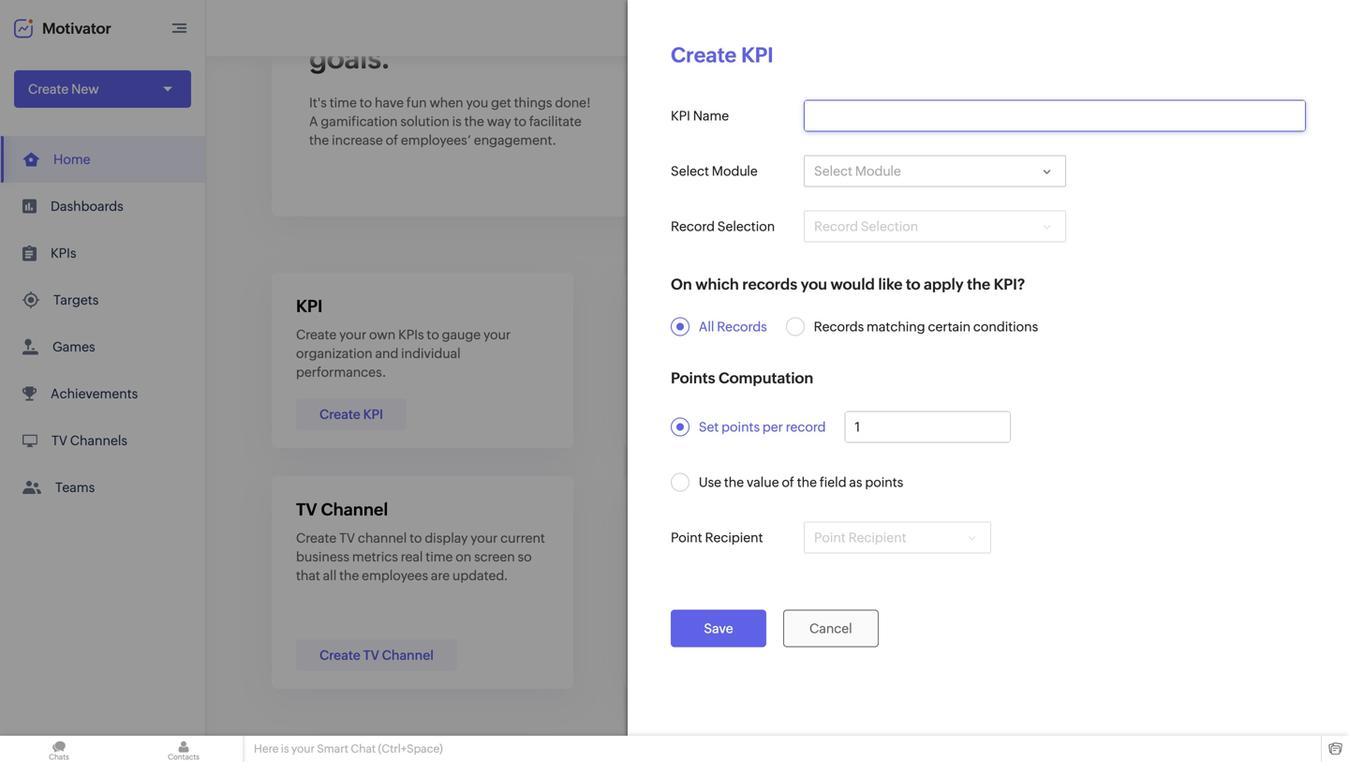 Task type: locate. For each thing, give the bounding box(es) containing it.
goals inside setting up sales targets help keep you and your sales team focused on achieving your goals for a specific time.
[[678, 365, 711, 380]]

1 vertical spatial achieve
[[1085, 346, 1133, 361]]

is up together
[[694, 531, 704, 546]]

1 horizontal spatial on
[[823, 346, 839, 361]]

0 vertical spatial employees
[[1001, 346, 1067, 361]]

time up gamification
[[330, 95, 357, 110]]

tv channels
[[52, 433, 127, 448]]

1 vertical spatial team
[[660, 531, 691, 546]]

time
[[330, 95, 357, 110], [426, 549, 453, 564]]

1 horizontal spatial achieve
[[720, 549, 767, 564]]

achieve inside a team is a group of individuals working together to achieve their goal.
[[720, 549, 767, 564]]

0 horizontal spatial set
[[671, 274, 691, 289]]

0 horizontal spatial record selection
[[671, 219, 775, 234]]

1 horizontal spatial module
[[856, 164, 902, 179]]

1 vertical spatial cancel
[[810, 621, 853, 636]]

0 vertical spatial set
[[671, 274, 691, 289]]

select inside field
[[815, 164, 853, 179]]

and right games
[[1130, 327, 1153, 342]]

and inside setting up sales targets help keep you and your sales team focused on achieving your goals for a specific time.
[[649, 346, 672, 361]]

0 horizontal spatial team
[[660, 531, 691, 546]]

to down "group"
[[704, 549, 717, 564]]

setting
[[649, 327, 693, 342]]

records right all
[[717, 319, 768, 334]]

2 create target from the top
[[672, 407, 754, 422]]

kpis up targets
[[51, 246, 76, 261]]

module up period
[[712, 164, 758, 179]]

1 horizontal spatial you
[[801, 276, 828, 293]]

matching
[[867, 319, 926, 334]]

the right all in the bottom of the page
[[339, 568, 359, 583]]

to
[[309, 10, 337, 42], [360, 95, 372, 110], [514, 114, 527, 129], [906, 276, 921, 293], [427, 327, 439, 342], [1070, 346, 1083, 361], [410, 531, 422, 546], [704, 549, 717, 564]]

record selection up would
[[815, 219, 919, 234]]

achieve down games
[[1085, 346, 1133, 361]]

cancel
[[810, 552, 853, 567], [810, 621, 853, 636]]

1 horizontal spatial points
[[866, 475, 904, 490]]

computation
[[719, 369, 814, 387]]

time inside it's time to have fun when you get things done! a gamification solution is the way to facilitate the increase of employees' engagement.
[[330, 95, 357, 110]]

gamification
[[321, 114, 398, 129]]

point up the goal.
[[815, 530, 846, 545]]

0 vertical spatial time
[[330, 95, 357, 110]]

records
[[717, 319, 768, 334], [814, 319, 865, 334]]

group
[[716, 531, 753, 546]]

motivate
[[1156, 327, 1210, 342]]

2 horizontal spatial and
[[1130, 327, 1153, 342]]

your inside start creating games and motivate your employees to achieve their goals enthusiastically.
[[1212, 327, 1240, 342]]

performances.
[[296, 365, 387, 380]]

of inside it's time to have fun when you get things done! a gamification solution is the way to facilitate the increase of employees' engagement.
[[386, 133, 398, 148]]

kpis
[[51, 246, 76, 261], [398, 327, 424, 342]]

0 vertical spatial points
[[722, 419, 760, 434]]

0 horizontal spatial organization
[[296, 346, 373, 361]]

(ctrl+space)
[[378, 742, 443, 755]]

sales up for
[[704, 346, 735, 361]]

you left get
[[466, 95, 489, 110]]

2 horizontal spatial is
[[694, 531, 704, 546]]

1 selection from the left
[[718, 219, 775, 234]]

None text field
[[805, 101, 1306, 131], [805, 101, 1306, 131], [805, 101, 1306, 131], [805, 101, 1306, 131]]

0 horizontal spatial records
[[717, 319, 768, 334]]

updated.
[[453, 568, 508, 583]]

1 horizontal spatial selection
[[861, 219, 919, 234]]

1 vertical spatial cancel button
[[784, 610, 879, 647]]

point up together
[[671, 530, 703, 545]]

1 vertical spatial time
[[426, 549, 453, 564]]

solution
[[401, 114, 450, 129]]

create kpi down "performances."
[[320, 407, 383, 422]]

0 horizontal spatial employees
[[362, 568, 428, 583]]

1 recipient from the left
[[705, 530, 764, 545]]

on down conditions
[[1001, 336, 1018, 353]]

2 selection from the left
[[861, 219, 919, 234]]

a inside it's time to have fun when you get things done! a gamification solution is the way to facilitate the increase of employees' engagement.
[[309, 114, 318, 129]]

1 cancel button from the top
[[784, 541, 879, 578]]

create inside create your own kpis to gauge your organization and individual performances.
[[296, 327, 337, 342]]

facilitate
[[529, 114, 582, 129]]

0 vertical spatial you
[[466, 95, 489, 110]]

create
[[671, 43, 737, 67], [671, 43, 737, 67], [28, 82, 69, 97], [296, 327, 337, 342], [320, 407, 361, 422], [672, 407, 713, 422], [296, 531, 337, 546], [320, 648, 361, 663], [672, 648, 713, 663]]

team up together
[[660, 531, 691, 546]]

1 horizontal spatial kpis
[[398, 327, 424, 342]]

a up together
[[649, 531, 658, 546]]

selection up like at the top right of the page
[[861, 219, 919, 234]]

to up it's
[[309, 10, 337, 42]]

the inside create tv channel to display your current business metrics real time on screen so that all the employees are updated.
[[339, 568, 359, 583]]

Point Recipient field
[[804, 522, 992, 554]]

1 vertical spatial employees
[[362, 568, 428, 583]]

organization up enthusiastically.
[[1021, 336, 1103, 353]]

1 vertical spatial create kpi
[[320, 407, 383, 422]]

their down individuals
[[770, 549, 798, 564]]

0 horizontal spatial point recipient
[[671, 530, 764, 545]]

1 horizontal spatial record
[[815, 219, 859, 234]]

create kpi up target name on the top of page
[[671, 43, 774, 67]]

tv
[[52, 433, 67, 448], [296, 500, 317, 519], [339, 531, 355, 546], [363, 648, 380, 663]]

organization up "performances."
[[296, 346, 373, 361]]

1 horizontal spatial a
[[734, 365, 741, 380]]

recipient down the as
[[849, 530, 907, 545]]

achieve down "group"
[[720, 549, 767, 564]]

create target up target name on the top of page
[[671, 43, 803, 67]]

and down setting
[[649, 346, 672, 361]]

your up get
[[453, 10, 514, 42]]

all
[[699, 319, 715, 334]]

you left would
[[801, 276, 828, 293]]

0 horizontal spatial and
[[375, 346, 399, 361]]

select module
[[671, 164, 758, 179], [815, 164, 902, 179]]

you for to achieve your goals.
[[466, 95, 489, 110]]

0 horizontal spatial kpis
[[51, 246, 76, 261]]

channels
[[70, 433, 127, 448]]

1 vertical spatial is
[[694, 531, 704, 546]]

0 horizontal spatial recipient
[[705, 530, 764, 545]]

goal.
[[800, 549, 831, 564]]

2 vertical spatial is
[[281, 742, 289, 755]]

a left "group"
[[706, 531, 713, 546]]

set
[[671, 274, 691, 289], [699, 419, 719, 434]]

channel down are
[[382, 648, 434, 663]]

chat
[[351, 742, 376, 755]]

so
[[518, 549, 532, 564]]

1 horizontal spatial record selection
[[815, 219, 919, 234]]

business
[[296, 549, 350, 564]]

0 vertical spatial create kpi
[[671, 43, 774, 67]]

0 horizontal spatial a
[[309, 114, 318, 129]]

their down motivate
[[1135, 346, 1163, 361]]

1 horizontal spatial recipient
[[849, 530, 907, 545]]

1 vertical spatial create target
[[672, 407, 754, 422]]

you up achieving
[[855, 327, 877, 342]]

1 horizontal spatial organization
[[1021, 336, 1103, 353]]

team
[[737, 346, 768, 361], [660, 531, 691, 546]]

select
[[671, 164, 710, 179], [671, 164, 710, 179], [815, 164, 853, 179], [671, 219, 710, 234]]

on inside setting up sales targets help keep you and your sales team focused on achieving your goals for a specific time.
[[823, 346, 839, 361]]

2 vertical spatial achieve
[[720, 549, 767, 564]]

1 cancel from the top
[[810, 552, 853, 567]]

0 horizontal spatial of
[[386, 133, 398, 148]]

is right here
[[281, 742, 289, 755]]

would
[[831, 276, 875, 293]]

goals.
[[309, 42, 391, 75]]

0 horizontal spatial time
[[330, 95, 357, 110]]

achieve up have
[[343, 10, 447, 42]]

on
[[1001, 336, 1018, 353], [823, 346, 839, 361], [456, 549, 472, 564]]

help
[[793, 327, 820, 342]]

and
[[1130, 327, 1153, 342], [375, 346, 399, 361], [649, 346, 672, 361]]

cancel button
[[784, 541, 879, 578], [784, 610, 879, 647]]

2 records from the left
[[814, 319, 865, 334]]

module up record selection "field"
[[856, 164, 902, 179]]

goals down motivate
[[1166, 346, 1199, 361]]

of right increase
[[386, 133, 398, 148]]

real
[[401, 549, 423, 564]]

conditions
[[974, 319, 1039, 334]]

on inside create tv channel to display your current business metrics real time on screen so that all the employees are updated.
[[456, 549, 472, 564]]

0 horizontal spatial select module
[[671, 164, 758, 179]]

channel up channel
[[321, 500, 388, 519]]

0 horizontal spatial their
[[770, 549, 798, 564]]

records up show
[[814, 319, 865, 334]]

on up updated.
[[456, 549, 472, 564]]

you inside setting up sales targets help keep you and your sales team focused on achieving your goals for a specific time.
[[855, 327, 877, 342]]

select module inside select module field
[[815, 164, 902, 179]]

2 select module from the left
[[815, 164, 902, 179]]

1 vertical spatial a
[[706, 531, 713, 546]]

achieve inside start creating games and motivate your employees to achieve their goals enthusiastically.
[[1085, 346, 1133, 361]]

kpi up select kpi
[[671, 108, 691, 123]]

0 vertical spatial a
[[309, 114, 318, 129]]

0 vertical spatial channel
[[321, 500, 388, 519]]

0 vertical spatial a
[[734, 365, 741, 380]]

1 name from the left
[[693, 108, 729, 123]]

points
[[722, 419, 760, 434], [866, 475, 904, 490]]

kpi
[[742, 43, 774, 67], [671, 108, 691, 123], [712, 164, 732, 179], [296, 297, 323, 316], [363, 407, 383, 422]]

increase
[[332, 133, 383, 148]]

1 horizontal spatial time
[[426, 549, 453, 564]]

cancel down the goal.
[[810, 621, 853, 636]]

1 horizontal spatial is
[[452, 114, 462, 129]]

enthusiastically.
[[1001, 365, 1098, 380]]

selection up for
[[718, 219, 775, 234]]

list containing home
[[0, 136, 205, 511]]

like
[[879, 276, 903, 293]]

to down creating
[[1070, 346, 1083, 361]]

up
[[696, 327, 712, 342]]

your
[[453, 10, 514, 42], [339, 327, 367, 342], [484, 327, 511, 342], [1212, 327, 1240, 342], [675, 346, 702, 361], [649, 365, 676, 380], [471, 531, 498, 546], [292, 742, 315, 755]]

organization
[[1021, 336, 1103, 353], [296, 346, 373, 361]]

you inside it's time to have fun when you get things done! a gamification solution is the way to facilitate the increase of employees' engagement.
[[466, 95, 489, 110]]

create target
[[671, 43, 803, 67], [672, 407, 754, 422]]

show this target based on organization hierarchy preference.
[[849, 336, 1246, 353]]

2 point from the left
[[815, 530, 846, 545]]

0 vertical spatial cancel button
[[784, 541, 879, 578]]

save button
[[671, 610, 767, 647]]

0 vertical spatial team
[[737, 346, 768, 361]]

module
[[712, 164, 758, 179], [856, 164, 902, 179]]

2 horizontal spatial you
[[855, 327, 877, 342]]

and down own
[[375, 346, 399, 361]]

1 horizontal spatial goals
[[1166, 346, 1199, 361]]

tv inside create tv channel to display your current business metrics real time on screen so that all the employees are updated.
[[339, 531, 355, 546]]

1 horizontal spatial point recipient
[[815, 530, 907, 545]]

0 horizontal spatial module
[[712, 164, 758, 179]]

a inside a team is a group of individuals working together to achieve their goal.
[[649, 531, 658, 546]]

1 create target from the top
[[671, 43, 803, 67]]

0 vertical spatial create target
[[671, 43, 803, 67]]

record up on which records you would like to apply the kpi?
[[815, 219, 859, 234]]

0 horizontal spatial on
[[456, 549, 472, 564]]

1 horizontal spatial records
[[814, 319, 865, 334]]

their
[[1135, 346, 1163, 361], [770, 549, 798, 564]]

1 vertical spatial a
[[649, 531, 658, 546]]

0 vertical spatial of
[[386, 133, 398, 148]]

create target down points
[[672, 407, 754, 422]]

point recipient up the goal.
[[815, 530, 907, 545]]

1 horizontal spatial employees
[[1001, 346, 1067, 361]]

goals left for
[[678, 365, 711, 380]]

to inside a team is a group of individuals working together to achieve their goal.
[[704, 549, 717, 564]]

to inside start creating games and motivate your employees to achieve their goals enthusiastically.
[[1070, 346, 1083, 361]]

1 records from the left
[[717, 319, 768, 334]]

1 vertical spatial kpis
[[398, 327, 424, 342]]

a inside setting up sales targets help keep you and your sales team focused on achieving your goals for a specific time.
[[734, 365, 741, 380]]

channel
[[358, 531, 407, 546]]

point recipient up together
[[671, 530, 764, 545]]

of right value
[[782, 475, 795, 490]]

to up the individual
[[427, 327, 439, 342]]

0 horizontal spatial point
[[671, 530, 703, 545]]

0 horizontal spatial points
[[722, 419, 760, 434]]

employees down real at the left bottom of the page
[[362, 568, 428, 583]]

0 horizontal spatial a
[[706, 531, 713, 546]]

cancel down individuals
[[810, 552, 853, 567]]

record selection
[[671, 219, 775, 234], [815, 219, 919, 234]]

2 record from the left
[[815, 219, 859, 234]]

2 vertical spatial you
[[855, 327, 877, 342]]

0 horizontal spatial selection
[[718, 219, 775, 234]]

kpi up "performances."
[[296, 297, 323, 316]]

is inside a team is a group of individuals working together to achieve their goal.
[[694, 531, 704, 546]]

your inside create tv channel to display your current business metrics real time on screen so that all the employees are updated.
[[471, 531, 498, 546]]

1 point recipient from the left
[[671, 530, 764, 545]]

your right motivate
[[1212, 327, 1240, 342]]

of right "group"
[[755, 531, 768, 546]]

list
[[0, 136, 205, 511]]

achievements
[[51, 386, 138, 401]]

gauge
[[442, 327, 481, 342]]

use the value of the field as points
[[699, 475, 904, 490]]

0 horizontal spatial achieve
[[343, 10, 447, 42]]

create kpi
[[671, 43, 774, 67], [320, 407, 383, 422]]

is down when at the top left of the page
[[452, 114, 462, 129]]

your up screen
[[471, 531, 498, 546]]

2 vertical spatial of
[[755, 531, 768, 546]]

0 vertical spatial goals
[[1166, 346, 1199, 361]]

on down keep
[[823, 346, 839, 361]]

this
[[889, 336, 913, 353]]

games
[[52, 339, 95, 354]]

0 vertical spatial kpis
[[51, 246, 76, 261]]

to up real at the left bottom of the page
[[410, 531, 422, 546]]

of inside a team is a group of individuals working together to achieve their goal.
[[755, 531, 768, 546]]

0 horizontal spatial goals
[[678, 365, 711, 380]]

1 vertical spatial goals
[[678, 365, 711, 380]]

1 horizontal spatial a
[[649, 531, 658, 546]]

team
[[716, 648, 748, 663]]

organization inside create your own kpis to gauge your organization and individual performances.
[[296, 346, 373, 361]]

set left which
[[671, 274, 691, 289]]

individuals
[[771, 531, 837, 546]]

your left smart
[[292, 742, 315, 755]]

records
[[743, 276, 798, 293]]

a right for
[[734, 365, 741, 380]]

2 module from the left
[[856, 164, 902, 179]]

1 vertical spatial sales
[[704, 346, 735, 361]]

recipient down use
[[705, 530, 764, 545]]

target right on
[[694, 274, 733, 289]]

points left per
[[722, 419, 760, 434]]

1 horizontal spatial set
[[699, 419, 719, 434]]

points right the as
[[866, 475, 904, 490]]

1 horizontal spatial select module
[[815, 164, 902, 179]]

2 horizontal spatial achieve
[[1085, 346, 1133, 361]]

a
[[309, 114, 318, 129], [649, 531, 658, 546]]

record inside record selection "field"
[[815, 219, 859, 234]]

record selection up set target for
[[671, 219, 775, 234]]

0 vertical spatial achieve
[[343, 10, 447, 42]]

team up specific
[[737, 346, 768, 361]]

kpi name
[[671, 108, 729, 123]]

team inside a team is a group of individuals working together to achieve their goal.
[[660, 531, 691, 546]]

0 horizontal spatial you
[[466, 95, 489, 110]]

time up are
[[426, 549, 453, 564]]

set for set target for
[[671, 274, 691, 289]]

target down on
[[649, 297, 699, 316]]

2 record selection from the left
[[815, 219, 919, 234]]

tv inside list
[[52, 433, 67, 448]]

0 vertical spatial is
[[452, 114, 462, 129]]

2 point recipient from the left
[[815, 530, 907, 545]]

1 horizontal spatial their
[[1135, 346, 1163, 361]]

employees up enthusiastically.
[[1001, 346, 1067, 361]]

1 vertical spatial their
[[770, 549, 798, 564]]

to inside the to achieve your goals.
[[309, 10, 337, 42]]

2 name from the left
[[713, 108, 749, 123]]

on
[[671, 276, 692, 293]]

to up engagement.
[[514, 114, 527, 129]]

sales
[[714, 327, 745, 342], [704, 346, 735, 361]]

employees inside create tv channel to display your current business metrics real time on screen so that all the employees are updated.
[[362, 568, 428, 583]]

kpi up period
[[712, 164, 732, 179]]

targets
[[53, 292, 99, 307]]

create your own kpis to gauge your organization and individual performances.
[[296, 327, 511, 380]]

as
[[850, 475, 863, 490]]

1 horizontal spatial point
[[815, 530, 846, 545]]

a down it's
[[309, 114, 318, 129]]

2 cancel button from the top
[[784, 610, 879, 647]]

sales right up
[[714, 327, 745, 342]]

and inside start creating games and motivate your employees to achieve their goals enthusiastically.
[[1130, 327, 1153, 342]]

create tv channel to display your current business metrics real time on screen so that all the employees are updated.
[[296, 531, 545, 583]]

a
[[734, 365, 741, 380], [706, 531, 713, 546]]

record selection inside record selection "field"
[[815, 219, 919, 234]]

1 vertical spatial set
[[699, 419, 719, 434]]

record down select kpi
[[671, 219, 715, 234]]

0 horizontal spatial record
[[671, 219, 715, 234]]

1 vertical spatial of
[[782, 475, 795, 490]]

goals inside start creating games and motivate your employees to achieve their goals enthusiastically.
[[1166, 346, 1199, 361]]

0 vertical spatial their
[[1135, 346, 1163, 361]]

0 vertical spatial cancel
[[810, 552, 853, 567]]

to inside create your own kpis to gauge your organization and individual performances.
[[427, 327, 439, 342]]

kpis up the individual
[[398, 327, 424, 342]]

kpi?
[[994, 276, 1026, 293]]

2 recipient from the left
[[849, 530, 907, 545]]

set down points
[[699, 419, 719, 434]]

point
[[671, 530, 703, 545], [815, 530, 846, 545]]

you
[[466, 95, 489, 110], [801, 276, 828, 293], [855, 327, 877, 342]]



Task type: vqa. For each thing, say whether or not it's contained in the screenshot.
Record Selection Field
yes



Task type: describe. For each thing, give the bounding box(es) containing it.
engagement.
[[474, 133, 557, 148]]

time inside create tv channel to display your current business metrics real time on screen so that all the employees are updated.
[[426, 549, 453, 564]]

user image
[[1292, 13, 1322, 43]]

create tv channel link
[[296, 639, 457, 671]]

name for kpi name
[[693, 108, 729, 123]]

focused
[[771, 346, 821, 361]]

set for set points per record
[[699, 419, 719, 434]]

your down up
[[675, 346, 702, 361]]

target
[[916, 336, 955, 353]]

and inside create your own kpis to gauge your organization and individual performances.
[[375, 346, 399, 361]]

motivator
[[42, 19, 111, 37]]

fun
[[407, 95, 427, 110]]

have
[[375, 95, 404, 110]]

the right use
[[724, 475, 744, 490]]

achieve inside the to achieve your goals.
[[343, 10, 447, 42]]

Select Module field
[[804, 155, 1067, 187]]

name for target name
[[713, 108, 749, 123]]

keep
[[823, 327, 852, 342]]

display
[[425, 531, 468, 546]]

preference.
[[1170, 336, 1246, 353]]

get
[[491, 95, 512, 110]]

create tv channel
[[320, 648, 434, 663]]

cancel button for create kpi
[[784, 610, 879, 647]]

select kpi
[[671, 164, 732, 179]]

apply
[[924, 276, 964, 293]]

here
[[254, 742, 279, 755]]

0 vertical spatial sales
[[714, 327, 745, 342]]

the left way
[[465, 114, 485, 129]]

way
[[487, 114, 512, 129]]

are
[[431, 568, 450, 583]]

kpi down "performances."
[[363, 407, 383, 422]]

selection inside "field"
[[861, 219, 919, 234]]

record
[[786, 419, 826, 434]]

together
[[649, 549, 702, 564]]

1 point from the left
[[671, 530, 703, 545]]

on which records you would like to apply the kpi?
[[671, 276, 1026, 293]]

target name
[[671, 108, 749, 123]]

create team
[[672, 648, 748, 663]]

2 cancel from the top
[[810, 621, 853, 636]]

things
[[514, 95, 553, 110]]

is inside it's time to have fun when you get things done! a gamification solution is the way to facilitate the increase of employees' engagement.
[[452, 114, 462, 129]]

employees'
[[401, 133, 471, 148]]

point inside field
[[815, 530, 846, 545]]

2 horizontal spatial of
[[782, 475, 795, 490]]

kpis inside create your own kpis to gauge your organization and individual performances.
[[398, 327, 424, 342]]

their inside a team is a group of individuals working together to achieve their goal.
[[770, 549, 798, 564]]

cancel button for create target
[[784, 541, 879, 578]]

targets
[[747, 327, 790, 342]]

module inside field
[[856, 164, 902, 179]]

1 select module from the left
[[671, 164, 758, 179]]

for
[[736, 274, 756, 289]]

Record Selection field
[[804, 210, 1067, 242]]

creating
[[1033, 327, 1084, 342]]

period
[[712, 219, 752, 234]]

new
[[71, 82, 99, 97]]

level
[[817, 468, 851, 485]]

recipient inside point recipient field
[[849, 530, 907, 545]]

1 module from the left
[[712, 164, 758, 179]]

1 vertical spatial channel
[[382, 648, 434, 663]]

create inside create tv channel to display your current business metrics real time on screen so that all the employees are updated.
[[296, 531, 337, 546]]

1
[[854, 468, 859, 485]]

set target for
[[671, 274, 756, 289]]

you for target
[[855, 327, 877, 342]]

based
[[958, 336, 998, 353]]

target up target name on the top of page
[[742, 43, 803, 67]]

screen
[[474, 549, 515, 564]]

records matching certain conditions
[[814, 319, 1039, 334]]

value
[[747, 475, 780, 490]]

per
[[763, 419, 784, 434]]

the left kpi?
[[967, 276, 991, 293]]

teams
[[55, 480, 95, 495]]

1 vertical spatial you
[[801, 276, 828, 293]]

1 horizontal spatial create kpi
[[671, 43, 774, 67]]

achieving
[[842, 346, 901, 361]]

working
[[839, 531, 889, 546]]

to achieve your goals.
[[309, 10, 514, 75]]

start creating games and motivate your employees to achieve their goals enthusiastically.
[[1001, 327, 1240, 380]]

all records
[[699, 319, 768, 334]]

current
[[501, 531, 545, 546]]

set points per record
[[699, 419, 826, 434]]

a inside a team is a group of individuals working together to achieve their goal.
[[706, 531, 713, 546]]

your right gauge
[[484, 327, 511, 342]]

use
[[699, 475, 722, 490]]

kpi up target name on the top of page
[[742, 43, 774, 67]]

for
[[714, 365, 731, 380]]

target up select kpi
[[671, 108, 710, 123]]

own
[[369, 327, 396, 342]]

when
[[430, 95, 464, 110]]

chats image
[[0, 736, 118, 762]]

to up gamification
[[360, 95, 372, 110]]

individual
[[401, 346, 461, 361]]

a team is a group of individuals working together to achieve their goal.
[[649, 531, 889, 564]]

tv channel
[[296, 500, 388, 519]]

level 1
[[817, 468, 859, 485]]

metrics
[[352, 549, 398, 564]]

team inside setting up sales targets help keep you and your sales team focused on achieving your goals for a specific time.
[[737, 346, 768, 361]]

to right like at the top right of the page
[[906, 276, 921, 293]]

it's
[[309, 95, 327, 110]]

Add Points text field
[[846, 412, 1011, 442]]

dashboards
[[51, 199, 123, 214]]

points
[[671, 369, 716, 387]]

your down setting
[[649, 365, 676, 380]]

it's time to have fun when you get things done! a gamification solution is the way to facilitate the increase of employees' engagement.
[[309, 95, 591, 148]]

point recipient inside point recipient field
[[815, 530, 907, 545]]

1 record from the left
[[671, 219, 715, 234]]

1 record selection from the left
[[671, 219, 775, 234]]

home
[[53, 152, 91, 167]]

done!
[[555, 95, 591, 110]]

create new
[[28, 82, 99, 97]]

field
[[820, 475, 847, 490]]

your left own
[[339, 327, 367, 342]]

employees inside start creating games and motivate your employees to achieve their goals enthusiastically.
[[1001, 346, 1067, 361]]

to inside create tv channel to display your current business metrics real time on screen so that all the employees are updated.
[[410, 531, 422, 546]]

the down it's
[[309, 133, 329, 148]]

all
[[323, 568, 337, 583]]

0 horizontal spatial create kpi
[[320, 407, 383, 422]]

points computation
[[671, 369, 814, 387]]

0 horizontal spatial is
[[281, 742, 289, 755]]

their inside start creating games and motivate your employees to achieve their goals enthusiastically.
[[1135, 346, 1163, 361]]

2 horizontal spatial on
[[1001, 336, 1018, 353]]

which
[[696, 276, 739, 293]]

setting up sales targets help keep you and your sales team focused on achieving your goals for a specific time.
[[649, 327, 901, 380]]

your inside the to achieve your goals.
[[453, 10, 514, 42]]

specific
[[744, 365, 792, 380]]

time.
[[794, 365, 826, 380]]

smart
[[317, 742, 349, 755]]

the left field
[[797, 475, 817, 490]]

contacts image
[[125, 736, 243, 762]]

target down points computation
[[716, 407, 754, 422]]

start
[[1001, 327, 1030, 342]]

that
[[296, 568, 320, 583]]

save
[[704, 621, 734, 636]]

hierarchy
[[1106, 336, 1167, 353]]



